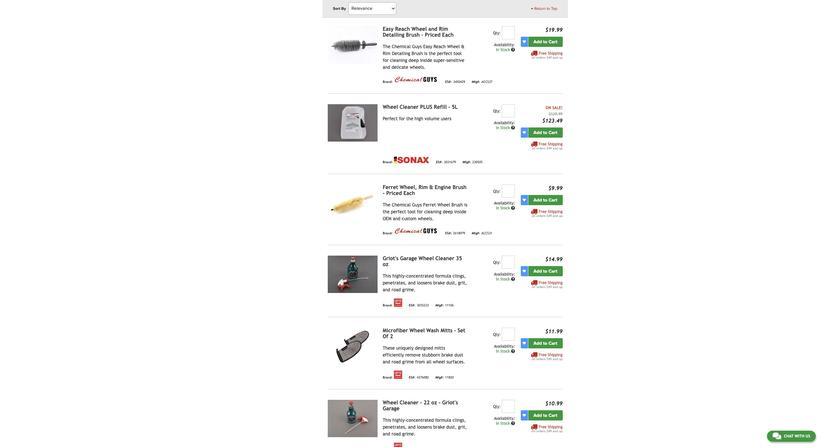 Task type: vqa. For each thing, say whether or not it's contained in the screenshot.


Task type: locate. For each thing, give the bounding box(es) containing it.
6 add to cart from the top
[[534, 413, 558, 418]]

this highly-concentrated formula clings, penetrates, and loosens brake dust, grit, and road grime. down griot's garage wheel cleaner 35 oz link
[[383, 273, 467, 293]]

set
[[458, 328, 466, 334]]

2 brand: from the top
[[383, 80, 393, 84]]

add to cart for $10.99
[[534, 413, 558, 418]]

add for $14.99
[[534, 269, 542, 274]]

$49 down the $11.99
[[547, 357, 552, 361]]

$49 down "$123.49"
[[547, 147, 552, 150]]

wheels. right delicate
[[410, 65, 426, 70]]

2 dust, from the top
[[447, 425, 457, 430]]

5 add from the top
[[534, 341, 542, 346]]

concentrated down griot's garage wheel cleaner 35 oz link
[[407, 273, 434, 279]]

return
[[535, 6, 546, 11]]

2 in stock from the top
[[496, 126, 511, 130]]

0 vertical spatial question circle image
[[511, 126, 515, 130]]

guys inside the chemical guys easy reach wheel & rim detailing brush is the perfect tool for cleaning deep inside super-sensitive and delicate wheels.
[[412, 44, 422, 49]]

1 horizontal spatial is
[[465, 202, 468, 208]]

1 add from the top
[[534, 39, 542, 45]]

free shipping on orders $49 and up for $14.99
[[532, 281, 563, 289]]

mfg#: for griot's garage wheel cleaner 35 oz
[[436, 304, 444, 308]]

4 free from the top
[[539, 281, 547, 285]]

2 vertical spatial chemical guys - corporate logo image
[[394, 228, 439, 235]]

this highly-concentrated formula clings, penetrates, and loosens brake dust, grit, and road grime. for wheel
[[383, 273, 467, 293]]

question circle image
[[511, 126, 515, 130], [511, 277, 515, 281], [511, 350, 515, 354]]

1 horizontal spatial inside
[[455, 209, 467, 214]]

in stock for wheel cleaner - 22 oz - griot's garage
[[496, 421, 511, 426]]

6 availability: from the top
[[494, 417, 515, 421]]

0 horizontal spatial ferret
[[383, 184, 398, 190]]

add to cart button down $10.99
[[529, 411, 563, 421]]

brush inside easy reach wheel and rim detailing brush - priced each
[[406, 32, 420, 38]]

shipping
[[548, 51, 563, 56], [548, 142, 563, 147], [548, 210, 563, 214], [548, 281, 563, 285], [548, 353, 563, 357], [548, 425, 563, 430]]

each up sensitive
[[442, 32, 454, 38]]

deep inside the chemical guys ferret wheel brush is the perfect tool for cleaning deep inside oem and custom wheels.
[[443, 209, 453, 214]]

add to cart for $19.99
[[534, 39, 558, 45]]

1 chemical from the top
[[392, 44, 411, 49]]

0 vertical spatial the
[[429, 51, 436, 56]]

5 free from the top
[[539, 353, 547, 357]]

and
[[429, 26, 438, 32], [553, 56, 558, 59], [383, 65, 391, 70], [553, 147, 558, 150], [553, 214, 558, 218], [393, 216, 401, 221], [408, 280, 416, 286], [553, 285, 558, 289], [383, 287, 391, 293], [553, 357, 558, 361], [383, 359, 391, 365], [408, 425, 416, 430], [553, 430, 558, 433], [383, 432, 391, 437]]

2618979
[[454, 232, 466, 235]]

2 vertical spatial road
[[392, 432, 401, 437]]

grit,
[[458, 280, 467, 286], [458, 425, 467, 430]]

comments image
[[773, 432, 782, 440]]

4 free shipping on orders $49 and up from the top
[[532, 281, 563, 289]]

5 qty: from the top
[[494, 333, 501, 337]]

add for $19.99
[[534, 39, 542, 45]]

penetrates, for wheel cleaner - 22 oz - griot's garage
[[383, 425, 407, 430]]

add to cart button for $14.99
[[529, 266, 563, 276]]

concentrated
[[407, 273, 434, 279], [407, 418, 434, 423]]

mfg#: accs31
[[472, 232, 493, 235]]

4 $49 from the top
[[547, 285, 552, 289]]

detailing inside easy reach wheel and rim detailing brush - priced each
[[383, 32, 405, 38]]

us
[[806, 434, 811, 439]]

- inside microfiber wheel wash mitts - set of 2
[[454, 328, 456, 334]]

add to wish list image
[[523, 342, 526, 345], [523, 414, 526, 417]]

free for $9.99
[[539, 210, 547, 214]]

1 vertical spatial rim
[[383, 51, 391, 56]]

guys
[[412, 44, 422, 49], [412, 202, 422, 208]]

wheel inside the chemical guys ferret wheel brush is the perfect tool for cleaning deep inside oem and custom wheels.
[[438, 202, 451, 208]]

brush inside the chemical guys ferret wheel brush is the perfect tool for cleaning deep inside oem and custom wheels.
[[452, 202, 463, 208]]

0 vertical spatial oz
[[383, 261, 389, 268]]

0 horizontal spatial is
[[425, 51, 428, 56]]

& left engine
[[430, 184, 433, 190]]

0 horizontal spatial rim
[[383, 51, 391, 56]]

2 horizontal spatial rim
[[439, 26, 449, 32]]

1 this from the top
[[383, 273, 391, 279]]

es#: 3035233
[[409, 304, 429, 308]]

brush right engine
[[453, 184, 467, 190]]

2 horizontal spatial for
[[417, 209, 423, 214]]

mfg#: left 11106
[[436, 304, 444, 308]]

perfect up custom
[[391, 209, 406, 214]]

in stock for microfiber wheel wash mitts - set of 2
[[496, 349, 511, 354]]

add to wish list image
[[523, 40, 526, 43], [523, 131, 526, 134], [523, 199, 526, 202], [523, 270, 526, 273]]

grit, for wheel cleaner - 22 oz - griot's garage
[[458, 425, 467, 430]]

and inside the chemical guys ferret wheel brush is the perfect tool for cleaning deep inside oem and custom wheels.
[[393, 216, 401, 221]]

perfect
[[437, 51, 452, 56], [391, 209, 406, 214]]

0 vertical spatial the
[[383, 44, 391, 49]]

tool up sensitive
[[454, 51, 462, 56]]

formula down wheel cleaner - 22 oz - griot's garage at the bottom of page
[[436, 418, 452, 423]]

$49 for $14.99
[[547, 285, 552, 289]]

this highly-concentrated formula clings, penetrates, and loosens brake dust, grit, and road grime.
[[383, 273, 467, 293], [383, 418, 467, 437]]

1 vertical spatial griot's - corporate logo image
[[394, 371, 403, 379]]

3 availability: from the top
[[494, 201, 515, 206]]

cleaner
[[400, 104, 419, 110], [436, 255, 455, 262], [400, 400, 419, 406]]

wheels. inside the chemical guys easy reach wheel & rim detailing brush is the perfect tool for cleaning deep inside super-sensitive and delicate wheels.
[[410, 65, 426, 70]]

shipping for $19.99
[[548, 51, 563, 56]]

priced inside easy reach wheel and rim detailing brush - priced each
[[425, 32, 441, 38]]

es#3035233 - 11106 - griot's garage wheel cleaner 35 oz - this highly-concentrated formula clings, penetrates, and loosens brake dust, grit, and road grime. - griot's - audi bmw volkswagen mercedes benz mini porsche image
[[328, 256, 378, 293]]

in for wheel cleaner - 22 oz - griot's garage
[[496, 421, 500, 426]]

1 vertical spatial grime.
[[403, 432, 416, 437]]

5 availability: from the top
[[494, 344, 515, 349]]

add to wish list image for $9.99
[[523, 199, 526, 202]]

concentrated for wheel
[[407, 273, 434, 279]]

add to cart button for $11.99
[[529, 338, 563, 349]]

1 penetrates, from the top
[[383, 280, 407, 286]]

wheel cleaner plus refill - 5l
[[383, 104, 458, 110]]

priced up oem
[[387, 190, 402, 196]]

add to cart down "$123.49"
[[534, 130, 558, 135]]

chemical guys - corporate logo image down delicate
[[394, 76, 439, 83]]

5 $49 from the top
[[547, 357, 552, 361]]

2 add to cart button from the top
[[529, 128, 563, 138]]

deep inside the chemical guys easy reach wheel & rim detailing brush is the perfect tool for cleaning deep inside super-sensitive and delicate wheels.
[[409, 58, 419, 63]]

brush inside the chemical guys easy reach wheel & rim detailing brush is the perfect tool for cleaning deep inside super-sensitive and delicate wheels.
[[412, 51, 423, 56]]

2 vertical spatial question circle image
[[511, 350, 515, 354]]

0 vertical spatial detailing
[[383, 32, 405, 38]]

1 vertical spatial cleaning
[[425, 209, 442, 214]]

2 vertical spatial question circle image
[[511, 422, 515, 426]]

shipping for $10.99
[[548, 425, 563, 430]]

up for $10.99
[[559, 430, 563, 433]]

4 cart from the top
[[549, 269, 558, 274]]

1 question circle image from the top
[[511, 126, 515, 130]]

0 vertical spatial perfect
[[437, 51, 452, 56]]

0 vertical spatial guys
[[412, 44, 422, 49]]

deep left super-
[[409, 58, 419, 63]]

1 vertical spatial penetrates,
[[383, 425, 407, 430]]

1 vertical spatial question circle image
[[511, 277, 515, 281]]

tool up custom
[[408, 209, 416, 214]]

in stock for wheel cleaner plus refill - 5l
[[496, 126, 511, 130]]

5 shipping from the top
[[548, 353, 563, 357]]

orders for $11.99
[[537, 357, 546, 361]]

2 stock from the top
[[501, 126, 510, 130]]

stock for $19.99
[[501, 47, 510, 52]]

highly- down wheel cleaner - 22 oz - griot's garage link
[[393, 418, 407, 423]]

3 question circle image from the top
[[511, 350, 515, 354]]

0 vertical spatial cleaner
[[400, 104, 419, 110]]

oz inside wheel cleaner - 22 oz - griot's garage
[[432, 400, 437, 406]]

0 horizontal spatial &
[[430, 184, 433, 190]]

2 vertical spatial griot's - corporate logo image
[[394, 443, 403, 447]]

1 up from the top
[[559, 56, 563, 59]]

deep up es#: 2618979
[[443, 209, 453, 214]]

free shipping on orders $49 and up down $10.99
[[532, 425, 563, 433]]

cart down the $11.99
[[549, 341, 558, 346]]

grime. up es#: 3035233
[[403, 287, 416, 293]]

1 vertical spatial deep
[[443, 209, 453, 214]]

-
[[422, 32, 424, 38], [449, 104, 451, 110], [383, 190, 385, 196], [454, 328, 456, 334], [420, 400, 422, 406], [439, 400, 441, 406]]

5 in from the top
[[496, 349, 500, 354]]

add to cart button down $9.99
[[529, 195, 563, 205]]

each inside ferret wheel, rim & engine brush - priced each
[[404, 190, 415, 196]]

2 add from the top
[[534, 130, 542, 135]]

the inside the chemical guys easy reach wheel & rim detailing brush is the perfect tool for cleaning deep inside super-sensitive and delicate wheels.
[[383, 44, 391, 49]]

chemical up delicate
[[392, 44, 411, 49]]

mfg#: left accs31
[[472, 232, 481, 235]]

1 vertical spatial dust,
[[447, 425, 457, 430]]

free shipping on orders $49 and up for $9.99
[[532, 210, 563, 218]]

brush
[[406, 32, 420, 38], [412, 51, 423, 56], [453, 184, 467, 190], [452, 202, 463, 208]]

3 add to cart from the top
[[534, 197, 558, 203]]

mfg#: left accs37
[[472, 80, 481, 84]]

question circle image for $19.99
[[511, 48, 515, 52]]

1 vertical spatial is
[[465, 202, 468, 208]]

brush up the chemical guys easy reach wheel & rim detailing brush is the perfect tool for cleaning deep inside super-sensitive and delicate wheels.
[[406, 32, 420, 38]]

mfg#: left 11820
[[436, 376, 444, 380]]

5 add to cart from the top
[[534, 341, 558, 346]]

griot's garage wheel cleaner 35 oz
[[383, 255, 462, 268]]

es#: left '3031679'
[[436, 161, 443, 164]]

4376082
[[417, 376, 429, 380]]

1 shipping from the top
[[548, 51, 563, 56]]

tool inside the chemical guys easy reach wheel & rim detailing brush is the perfect tool for cleaning deep inside super-sensitive and delicate wheels.
[[454, 51, 462, 56]]

3 in stock from the top
[[496, 206, 511, 211]]

tool inside the chemical guys ferret wheel brush is the perfect tool for cleaning deep inside oem and custom wheels.
[[408, 209, 416, 214]]

road
[[392, 287, 401, 293], [392, 359, 401, 365], [392, 432, 401, 437]]

cleaner inside wheel cleaner - 22 oz - griot's garage
[[400, 400, 419, 406]]

1 the from the top
[[383, 44, 391, 49]]

1 dust, from the top
[[447, 280, 457, 286]]

chat with us link
[[768, 431, 816, 442]]

add to cart down $10.99
[[534, 413, 558, 418]]

this highly-concentrated formula clings, penetrates, and loosens brake dust, grit, and road grime. for -
[[383, 418, 467, 437]]

1 vertical spatial tool
[[408, 209, 416, 214]]

up down "$123.49"
[[559, 147, 563, 150]]

2 grit, from the top
[[458, 425, 467, 430]]

1 availability: from the top
[[494, 43, 515, 47]]

5 on from the top
[[532, 357, 536, 361]]

0 vertical spatial deep
[[409, 58, 419, 63]]

the up super-
[[429, 51, 436, 56]]

for inside the chemical guys easy reach wheel & rim detailing brush is the perfect tool for cleaning deep inside super-sensitive and delicate wheels.
[[383, 58, 389, 63]]

0 vertical spatial this
[[383, 273, 391, 279]]

230505
[[473, 161, 483, 164]]

3 add to cart button from the top
[[529, 195, 563, 205]]

0 horizontal spatial garage
[[383, 406, 400, 412]]

4 orders from the top
[[537, 285, 546, 289]]

3 add to wish list image from the top
[[523, 199, 526, 202]]

1 griot's - corporate logo image from the top
[[394, 299, 403, 307]]

1 horizontal spatial griot's
[[443, 400, 458, 406]]

availability: for on sale!
[[494, 121, 515, 125]]

1 stock from the top
[[501, 47, 510, 52]]

1 horizontal spatial garage
[[400, 255, 417, 262]]

free for $14.99
[[539, 281, 547, 285]]

1 loosens from the top
[[417, 280, 432, 286]]

priced inside ferret wheel, rim & engine brush - priced each
[[387, 190, 402, 196]]

0 horizontal spatial tool
[[408, 209, 416, 214]]

0 vertical spatial clings,
[[453, 273, 466, 279]]

ferret down ferret wheel, rim & engine brush - priced each link
[[424, 202, 436, 208]]

free
[[539, 51, 547, 56], [539, 142, 547, 147], [539, 210, 547, 214], [539, 281, 547, 285], [539, 353, 547, 357], [539, 425, 547, 430]]

cart down $14.99
[[549, 269, 558, 274]]

inside
[[420, 58, 432, 63], [455, 209, 467, 214]]

cart for $9.99
[[549, 197, 558, 203]]

es#: 3031679
[[436, 161, 456, 164]]

1 vertical spatial wheels.
[[418, 216, 434, 221]]

add for $11.99
[[534, 341, 542, 346]]

$49 down $10.99
[[547, 430, 552, 433]]

add to cart down the $11.99
[[534, 341, 558, 346]]

add to cart down $14.99
[[534, 269, 558, 274]]

ferret
[[383, 184, 398, 190], [424, 202, 436, 208]]

brake down 'mitts'
[[442, 353, 453, 358]]

0 vertical spatial this highly-concentrated formula clings, penetrates, and loosens brake dust, grit, and road grime.
[[383, 273, 467, 293]]

add to cart button down the $11.99
[[529, 338, 563, 349]]

- up the chemical guys easy reach wheel & rim detailing brush is the perfect tool for cleaning deep inside super-sensitive and delicate wheels.
[[422, 32, 424, 38]]

and inside these uniquely designed mitts efficiently remove stubborn brake dust and road grime from all wheel surfaces.
[[383, 359, 391, 365]]

concentrated down wheel cleaner - 22 oz - griot's garage link
[[407, 418, 434, 423]]

these uniquely designed mitts efficiently remove stubborn brake dust and road grime from all wheel surfaces.
[[383, 346, 466, 365]]

0 vertical spatial for
[[383, 58, 389, 63]]

dust
[[455, 353, 464, 358]]

0 vertical spatial wheels.
[[410, 65, 426, 70]]

the inside the chemical guys ferret wheel brush is the perfect tool for cleaning deep inside oem and custom wheels.
[[383, 209, 390, 214]]

2 vertical spatial the
[[383, 209, 390, 214]]

to for $10.99
[[544, 413, 548, 418]]

brake up mfg#: 11106
[[434, 280, 445, 286]]

loosens down wheel cleaner - 22 oz - griot's garage link
[[417, 425, 432, 430]]

$19.99
[[546, 27, 563, 33]]

surfaces.
[[447, 359, 466, 365]]

1 highly- from the top
[[393, 273, 407, 279]]

up down the $11.99
[[559, 357, 563, 361]]

1 horizontal spatial tool
[[454, 51, 462, 56]]

0 vertical spatial dust,
[[447, 280, 457, 286]]

qty: for microfiber wheel wash mitts - set of 2
[[494, 333, 501, 337]]

brake inside these uniquely designed mitts efficiently remove stubborn brake dust and road grime from all wheel surfaces.
[[442, 353, 453, 358]]

3 road from the top
[[392, 432, 401, 437]]

sensitive
[[447, 58, 465, 63]]

6 up from the top
[[559, 430, 563, 433]]

$49 for $11.99
[[547, 357, 552, 361]]

free shipping on orders $49 and up down $9.99
[[532, 210, 563, 218]]

0 vertical spatial penetrates,
[[383, 280, 407, 286]]

wheels.
[[410, 65, 426, 70], [418, 216, 434, 221]]

free shipping on orders $49 and up for $10.99
[[532, 425, 563, 433]]

1 horizontal spatial &
[[462, 44, 465, 49]]

6 on from the top
[[532, 430, 536, 433]]

free shipping on orders $49 and up down the $11.99
[[532, 353, 563, 361]]

wheels. right custom
[[418, 216, 434, 221]]

cleaner up perfect for the high volume users
[[400, 104, 419, 110]]

mfg#: for microfiber wheel wash mitts - set of 2
[[436, 376, 444, 380]]

es#3450429 - accs37 - easy reach wheel and rim detailing brush - priced each  - the chemical guys easy reach wheel & rim detailing brush is the perfect tool for cleaning deep inside super-sensitive and delicate wheels. - chemical guys - audi bmw volkswagen mercedes benz mini porsche image
[[328, 26, 378, 64]]

grit, for griot's garage wheel cleaner 35 oz
[[458, 280, 467, 286]]

cleaning down ferret wheel, rim & engine brush - priced each link
[[425, 209, 442, 214]]

0 horizontal spatial griot's
[[383, 255, 399, 262]]

of
[[383, 334, 389, 340]]

3 in from the top
[[496, 206, 500, 211]]

3 cart from the top
[[549, 197, 558, 203]]

easy inside the chemical guys easy reach wheel & rim detailing brush is the perfect tool for cleaning deep inside super-sensitive and delicate wheels.
[[424, 44, 433, 49]]

dust,
[[447, 280, 457, 286], [447, 425, 457, 430]]

1 horizontal spatial reach
[[434, 44, 446, 49]]

4 add to cart button from the top
[[529, 266, 563, 276]]

question circle image for on sale!
[[511, 126, 515, 130]]

inside up 2618979
[[455, 209, 467, 214]]

stock for $11.99
[[501, 349, 510, 354]]

wheel inside easy reach wheel and rim detailing brush - priced each
[[412, 26, 427, 32]]

4 shipping from the top
[[548, 281, 563, 285]]

1 vertical spatial inside
[[455, 209, 467, 214]]

3 $49 from the top
[[547, 214, 552, 218]]

brake for 22
[[434, 425, 445, 430]]

1 vertical spatial highly-
[[393, 418, 407, 423]]

$49 for $10.99
[[547, 430, 552, 433]]

guys inside the chemical guys ferret wheel brush is the perfect tool for cleaning deep inside oem and custom wheels.
[[412, 202, 422, 208]]

up down $19.99
[[559, 56, 563, 59]]

0 vertical spatial grit,
[[458, 280, 467, 286]]

1 vertical spatial the
[[407, 116, 414, 121]]

detailing inside the chemical guys easy reach wheel & rim detailing brush is the perfect tool for cleaning deep inside super-sensitive and delicate wheels.
[[392, 51, 411, 56]]

0 horizontal spatial oz
[[383, 261, 389, 268]]

1 chemical guys - corporate logo image from the top
[[394, 0, 439, 5]]

$49 down $9.99
[[547, 214, 552, 218]]

inside left super-
[[420, 58, 432, 63]]

cart down $10.99
[[549, 413, 558, 418]]

5 in stock from the top
[[496, 349, 511, 354]]

0 vertical spatial question circle image
[[511, 48, 515, 52]]

up down $9.99
[[559, 214, 563, 218]]

1 horizontal spatial oz
[[432, 400, 437, 406]]

clings, for griot's garage wheel cleaner 35 oz
[[453, 273, 466, 279]]

rim inside easy reach wheel and rim detailing brush - priced each
[[439, 26, 449, 32]]

6 $49 from the top
[[547, 430, 552, 433]]

add to wish list image for $14.99
[[523, 270, 526, 273]]

microfiber
[[383, 328, 408, 334]]

category navigation element
[[259, 0, 317, 0]]

free shipping on orders $49 and up down "$123.49"
[[532, 142, 563, 150]]

0 horizontal spatial easy
[[383, 26, 394, 32]]

0 vertical spatial garage
[[400, 255, 417, 262]]

priced
[[425, 32, 441, 38], [387, 190, 402, 196]]

1 in stock from the top
[[496, 47, 511, 52]]

add to cart button down $14.99
[[529, 266, 563, 276]]

3 brand: from the top
[[383, 161, 393, 164]]

penetrates,
[[383, 280, 407, 286], [383, 425, 407, 430]]

1 free shipping on orders $49 and up from the top
[[532, 51, 563, 59]]

2 cart from the top
[[549, 130, 558, 135]]

for
[[383, 58, 389, 63], [399, 116, 405, 121], [417, 209, 423, 214]]

$49 down $14.99
[[547, 285, 552, 289]]

cart down $9.99
[[549, 197, 558, 203]]

0 vertical spatial griot's - corporate logo image
[[394, 299, 403, 307]]

2 concentrated from the top
[[407, 418, 434, 423]]

2 question circle image from the top
[[511, 277, 515, 281]]

4 up from the top
[[559, 285, 563, 289]]

chemical
[[392, 44, 411, 49], [392, 202, 411, 208]]

4 on from the top
[[532, 285, 536, 289]]

3 chemical guys - corporate logo image from the top
[[394, 228, 439, 235]]

grime. down wheel cleaner - 22 oz - griot's garage at the bottom of page
[[403, 432, 416, 437]]

griot's - corporate logo image
[[394, 299, 403, 307], [394, 371, 403, 379], [394, 443, 403, 447]]

up down $14.99
[[559, 285, 563, 289]]

1 horizontal spatial each
[[442, 32, 454, 38]]

- left set
[[454, 328, 456, 334]]

1 question circle image from the top
[[511, 48, 515, 52]]

1 vertical spatial chemical
[[392, 202, 411, 208]]

the inside the chemical guys ferret wheel brush is the perfect tool for cleaning deep inside oem and custom wheels.
[[383, 202, 391, 208]]

1 vertical spatial garage
[[383, 406, 400, 412]]

0 horizontal spatial cleaning
[[390, 58, 408, 63]]

1 vertical spatial for
[[399, 116, 405, 121]]

4 add from the top
[[534, 269, 542, 274]]

the up oem
[[383, 209, 390, 214]]

2 highly- from the top
[[393, 418, 407, 423]]

availability: for $10.99
[[494, 417, 515, 421]]

4 availability: from the top
[[494, 272, 515, 277]]

up for $14.99
[[559, 285, 563, 289]]

1 vertical spatial detailing
[[392, 51, 411, 56]]

add for $9.99
[[534, 197, 542, 203]]

refill
[[434, 104, 447, 110]]

$49 down $19.99
[[547, 56, 552, 59]]

es#: left 3035233
[[409, 304, 416, 308]]

35
[[456, 255, 462, 262]]

brand: for microfiber
[[383, 376, 393, 380]]

in for microfiber wheel wash mitts - set of 2
[[496, 349, 500, 354]]

shipping down $10.99
[[548, 425, 563, 430]]

es#: left 3450429
[[446, 80, 452, 84]]

is up 2618979
[[465, 202, 468, 208]]

1 qty: from the top
[[494, 31, 501, 35]]

None number field
[[502, 26, 515, 39], [502, 104, 515, 117], [502, 185, 515, 198], [502, 256, 515, 269], [502, 328, 515, 341], [502, 400, 515, 413], [502, 26, 515, 39], [502, 104, 515, 117], [502, 185, 515, 198], [502, 256, 515, 269], [502, 328, 515, 341], [502, 400, 515, 413]]

3 add from the top
[[534, 197, 542, 203]]

1 vertical spatial this
[[383, 418, 391, 423]]

0 horizontal spatial priced
[[387, 190, 402, 196]]

availability:
[[494, 43, 515, 47], [494, 121, 515, 125], [494, 201, 515, 206], [494, 272, 515, 277], [494, 344, 515, 349], [494, 417, 515, 421]]

stock for on sale!
[[501, 126, 510, 130]]

1 vertical spatial ferret
[[424, 202, 436, 208]]

0 vertical spatial inside
[[420, 58, 432, 63]]

perfect up super-
[[437, 51, 452, 56]]

add to cart button
[[529, 37, 563, 47], [529, 128, 563, 138], [529, 195, 563, 205], [529, 266, 563, 276], [529, 338, 563, 349], [529, 411, 563, 421]]

chemical guys - corporate logo image down custom
[[394, 228, 439, 235]]

1 add to cart button from the top
[[529, 37, 563, 47]]

in
[[496, 47, 500, 52], [496, 126, 500, 130], [496, 206, 500, 211], [496, 277, 500, 282], [496, 349, 500, 354], [496, 421, 500, 426]]

1 on from the top
[[532, 56, 536, 59]]

perfect inside the chemical guys ferret wheel brush is the perfect tool for cleaning deep inside oem and custom wheels.
[[391, 209, 406, 214]]

mfg#: left 230505
[[463, 161, 471, 164]]

& inside ferret wheel, rim & engine brush - priced each
[[430, 184, 433, 190]]

5 up from the top
[[559, 357, 563, 361]]

0 horizontal spatial each
[[404, 190, 415, 196]]

0 vertical spatial griot's
[[383, 255, 399, 262]]

loosens down griot's garage wheel cleaner 35 oz link
[[417, 280, 432, 286]]

priced up the chemical guys easy reach wheel & rim detailing brush is the perfect tool for cleaning deep inside super-sensitive and delicate wheels.
[[425, 32, 441, 38]]

- left wheel,
[[383, 190, 385, 196]]

in stock
[[496, 47, 511, 52], [496, 126, 511, 130], [496, 206, 511, 211], [496, 277, 511, 282], [496, 349, 511, 354], [496, 421, 511, 426]]

0 vertical spatial is
[[425, 51, 428, 56]]

1 vertical spatial cleaner
[[436, 255, 455, 262]]

stock
[[501, 47, 510, 52], [501, 126, 510, 130], [501, 206, 510, 211], [501, 277, 510, 282], [501, 349, 510, 354], [501, 421, 510, 426]]

cleaning up delicate
[[390, 58, 408, 63]]

1 vertical spatial easy
[[424, 44, 433, 49]]

chemical guys - corporate logo image
[[394, 0, 439, 5], [394, 76, 439, 83], [394, 228, 439, 235]]

es#2618979 - accs31 - ferret wheel, rim & engine brush - priced each - the chemical guys ferret wheel brush is the perfect tool for cleaning deep inside oem and custom wheels. - chemical guys - audi bmw volkswagen mercedes benz mini porsche image
[[328, 185, 378, 222]]

3 on from the top
[[532, 214, 536, 218]]

brush inside ferret wheel, rim & engine brush - priced each
[[453, 184, 467, 190]]

chemical guys - corporate logo image up easy reach wheel and rim detailing brush - priced each link
[[394, 0, 439, 5]]

brush down easy reach wheel and rim detailing brush - priced each link
[[412, 51, 423, 56]]

inside inside the chemical guys easy reach wheel & rim detailing brush is the perfect tool for cleaning deep inside super-sensitive and delicate wheels.
[[420, 58, 432, 63]]

qty: for wheel cleaner - 22 oz - griot's garage
[[494, 405, 501, 409]]

shipping down the $11.99
[[548, 353, 563, 357]]

1 grit, from the top
[[458, 280, 467, 286]]

3 question circle image from the top
[[511, 422, 515, 426]]

highly- down griot's garage wheel cleaner 35 oz
[[393, 273, 407, 279]]

the
[[429, 51, 436, 56], [407, 116, 414, 121], [383, 209, 390, 214]]

on for $9.99
[[532, 214, 536, 218]]

0 vertical spatial add to wish list image
[[523, 342, 526, 345]]

free shipping on orders $49 and up down $19.99
[[532, 51, 563, 59]]

cleaner left 22
[[400, 400, 419, 406]]

wheel inside wheel cleaner - 22 oz - griot's garage
[[383, 400, 398, 406]]

guys up custom
[[412, 202, 422, 208]]

4 in from the top
[[496, 277, 500, 282]]

1 vertical spatial perfect
[[391, 209, 406, 214]]

easy reach wheel and rim detailing brush - priced each link
[[383, 26, 454, 38]]

3 shipping from the top
[[548, 210, 563, 214]]

2 grime. from the top
[[403, 432, 416, 437]]

1 vertical spatial add to wish list image
[[523, 414, 526, 417]]

0 horizontal spatial for
[[383, 58, 389, 63]]

1 this highly-concentrated formula clings, penetrates, and loosens brake dust, grit, and road grime. from the top
[[383, 273, 467, 293]]

in stock for ferret wheel, rim & engine brush - priced each
[[496, 206, 511, 211]]

es#: left 4376082
[[409, 376, 416, 380]]

chemical inside the chemical guys easy reach wheel & rim detailing brush is the perfect tool for cleaning deep inside super-sensitive and delicate wheels.
[[392, 44, 411, 49]]

1 vertical spatial the
[[383, 202, 391, 208]]

0 horizontal spatial perfect
[[391, 209, 406, 214]]

question circle image
[[511, 48, 515, 52], [511, 206, 515, 210], [511, 422, 515, 426]]

1 vertical spatial clings,
[[453, 418, 466, 423]]

0 vertical spatial each
[[442, 32, 454, 38]]

$9.99
[[549, 185, 563, 191]]

add to cart for $11.99
[[534, 341, 558, 346]]

easy
[[383, 26, 394, 32], [424, 44, 433, 49]]

1 guys from the top
[[412, 44, 422, 49]]

for inside the chemical guys ferret wheel brush is the perfect tool for cleaning deep inside oem and custom wheels.
[[417, 209, 423, 214]]

1 vertical spatial formula
[[436, 418, 452, 423]]

4 brand: from the top
[[383, 232, 393, 235]]

clings, for wheel cleaner - 22 oz - griot's garage
[[453, 418, 466, 423]]

2 penetrates, from the top
[[383, 425, 407, 430]]

cart down $19.99
[[549, 39, 558, 45]]

1 horizontal spatial for
[[399, 116, 405, 121]]

1 horizontal spatial ferret
[[424, 202, 436, 208]]

brand: for ferret
[[383, 232, 393, 235]]

1 add to wish list image from the top
[[523, 40, 526, 43]]

cart for $14.99
[[549, 269, 558, 274]]

this for griot's garage wheel cleaner 35 oz
[[383, 273, 391, 279]]

3 stock from the top
[[501, 206, 510, 211]]

formula for oz
[[436, 418, 452, 423]]

cart
[[549, 39, 558, 45], [549, 130, 558, 135], [549, 197, 558, 203], [549, 269, 558, 274], [549, 341, 558, 346], [549, 413, 558, 418]]

add to cart
[[534, 39, 558, 45], [534, 130, 558, 135], [534, 197, 558, 203], [534, 269, 558, 274], [534, 341, 558, 346], [534, 413, 558, 418]]

highly- for cleaner
[[393, 418, 407, 423]]

1 vertical spatial chemical guys - corporate logo image
[[394, 76, 439, 83]]

1 vertical spatial loosens
[[417, 425, 432, 430]]

add to cart for $14.99
[[534, 269, 558, 274]]

4 add to wish list image from the top
[[523, 270, 526, 273]]

grime.
[[403, 287, 416, 293], [403, 432, 416, 437]]

6 shipping from the top
[[548, 425, 563, 430]]

add for $10.99
[[534, 413, 542, 418]]

1 add to cart from the top
[[534, 39, 558, 45]]

3 qty: from the top
[[494, 189, 501, 194]]

chemical up custom
[[392, 202, 411, 208]]

3 free from the top
[[539, 210, 547, 214]]

clings,
[[453, 273, 466, 279], [453, 418, 466, 423]]

1 formula from the top
[[436, 273, 452, 279]]

qty:
[[494, 31, 501, 35], [494, 109, 501, 113], [494, 189, 501, 194], [494, 260, 501, 265], [494, 333, 501, 337], [494, 405, 501, 409]]

free for $10.99
[[539, 425, 547, 430]]

cleaner inside griot's garage wheel cleaner 35 oz
[[436, 255, 455, 262]]

formula down griot's garage wheel cleaner 35 oz
[[436, 273, 452, 279]]

qty: for easy reach wheel and rim detailing brush - priced each
[[494, 31, 501, 35]]

3 orders from the top
[[537, 214, 546, 218]]

6 free shipping on orders $49 and up from the top
[[532, 425, 563, 433]]

add to wish list image for $11.99
[[523, 342, 526, 345]]

loosens for -
[[417, 425, 432, 430]]

0 vertical spatial &
[[462, 44, 465, 49]]

1 horizontal spatial priced
[[425, 32, 441, 38]]

1 vertical spatial reach
[[434, 44, 446, 49]]

mfg#: 11106
[[436, 304, 454, 308]]

1 free from the top
[[539, 51, 547, 56]]

grime. for cleaner
[[403, 432, 416, 437]]

2 vertical spatial for
[[417, 209, 423, 214]]

1 vertical spatial &
[[430, 184, 433, 190]]

availability: for $14.99
[[494, 272, 515, 277]]

3 free shipping on orders $49 and up from the top
[[532, 210, 563, 218]]

add to cart down $9.99
[[534, 197, 558, 203]]

cleaning
[[390, 58, 408, 63], [425, 209, 442, 214]]

reach inside the chemical guys easy reach wheel & rim detailing brush is the perfect tool for cleaning deep inside super-sensitive and delicate wheels.
[[434, 44, 446, 49]]

brand: for griot's
[[383, 304, 393, 308]]

chemical guys - corporate logo image for rim
[[394, 228, 439, 235]]

0 vertical spatial easy
[[383, 26, 394, 32]]

0 vertical spatial reach
[[395, 26, 410, 32]]

0 vertical spatial road
[[392, 287, 401, 293]]

each up the chemical guys ferret wheel brush is the perfect tool for cleaning deep inside oem and custom wheels.
[[404, 190, 415, 196]]

shipping down $14.99
[[548, 281, 563, 285]]

0 vertical spatial loosens
[[417, 280, 432, 286]]

es#: 3450429
[[446, 80, 466, 84]]

in stock for griot's garage wheel cleaner 35 oz
[[496, 277, 511, 282]]

the
[[383, 44, 391, 49], [383, 202, 391, 208]]

0 horizontal spatial reach
[[395, 26, 410, 32]]

0 vertical spatial concentrated
[[407, 273, 434, 279]]

2 question circle image from the top
[[511, 206, 515, 210]]

3035233
[[417, 304, 429, 308]]

brake down wheel cleaner - 22 oz - griot's garage at the bottom of page
[[434, 425, 445, 430]]

up
[[559, 56, 563, 59], [559, 147, 563, 150], [559, 214, 563, 218], [559, 285, 563, 289], [559, 357, 563, 361], [559, 430, 563, 433]]

chemical inside the chemical guys ferret wheel brush is the perfect tool for cleaning deep inside oem and custom wheels.
[[392, 202, 411, 208]]

cart down "$123.49"
[[549, 130, 558, 135]]

reach inside easy reach wheel and rim detailing brush - priced each
[[395, 26, 410, 32]]

question circle image for $10.99
[[511, 422, 515, 426]]

brush up es#: 2618979
[[452, 202, 463, 208]]

this highly-concentrated formula clings, penetrates, and loosens brake dust, grit, and road grime. down wheel cleaner - 22 oz - griot's garage link
[[383, 418, 467, 437]]

garage inside wheel cleaner - 22 oz - griot's garage
[[383, 406, 400, 412]]

guys down easy reach wheel and rim detailing brush - priced each link
[[412, 44, 422, 49]]

cleaning inside the chemical guys ferret wheel brush is the perfect tool for cleaning deep inside oem and custom wheels.
[[425, 209, 442, 214]]

& up sensitive
[[462, 44, 465, 49]]

add
[[534, 39, 542, 45], [534, 130, 542, 135], [534, 197, 542, 203], [534, 269, 542, 274], [534, 341, 542, 346], [534, 413, 542, 418]]

is down easy reach wheel and rim detailing brush - priced each
[[425, 51, 428, 56]]

wheel
[[412, 26, 427, 32], [447, 44, 460, 49], [383, 104, 398, 110], [438, 202, 451, 208], [419, 255, 434, 262], [410, 328, 425, 334], [383, 400, 398, 406]]

question circle image for $11.99
[[511, 350, 515, 354]]

1 horizontal spatial rim
[[419, 184, 428, 190]]



Task type: describe. For each thing, give the bounding box(es) containing it.
$11.99
[[546, 329, 563, 335]]

users
[[441, 116, 452, 121]]

all
[[427, 359, 432, 365]]

mfg#: accs37
[[472, 80, 493, 84]]

and inside easy reach wheel and rim detailing brush - priced each
[[429, 26, 438, 32]]

with
[[795, 434, 805, 439]]

2 free from the top
[[539, 142, 547, 147]]

wheel inside the chemical guys easy reach wheel & rim detailing brush is the perfect tool for cleaning deep inside super-sensitive and delicate wheels.
[[447, 44, 460, 49]]

wheel inside griot's garage wheel cleaner 35 oz
[[419, 255, 434, 262]]

griot's - corporate logo image for griot's garage wheel cleaner 35 oz
[[394, 299, 403, 307]]

availability: for $11.99
[[494, 344, 515, 349]]

$129.99
[[549, 112, 563, 116]]

2
[[390, 334, 393, 340]]

1 brand: from the top
[[383, 2, 393, 6]]

11106
[[445, 304, 454, 308]]

mfg#: 230505
[[463, 161, 483, 164]]

add to wish list image for $10.99
[[523, 414, 526, 417]]

shipping for $11.99
[[548, 353, 563, 357]]

easy reach wheel and rim detailing brush - priced each
[[383, 26, 454, 38]]

mitts
[[435, 346, 445, 351]]

11820
[[445, 376, 454, 380]]

2 add to wish list image from the top
[[523, 131, 526, 134]]

cart for $10.99
[[549, 413, 558, 418]]

griot's inside wheel cleaner - 22 oz - griot's garage
[[443, 400, 458, 406]]

es#3672369 - 10970 - wheel cleaner - 22 oz - griot's garage - this highly-concentrated formula clings, penetrates, and loosens brake dust, grit, and road grime. - griot's - audi bmw volkswagen mercedes benz mini porsche image
[[328, 400, 378, 437]]

stubborn
[[422, 353, 440, 358]]

wheel cleaner plus refill - 5l link
[[383, 104, 458, 110]]

uniquely
[[396, 346, 414, 351]]

microfiber wheel wash mitts - set of 2
[[383, 328, 466, 340]]

5l
[[452, 104, 458, 110]]

brand: for easy
[[383, 80, 393, 84]]

2 add to cart from the top
[[534, 130, 558, 135]]

2 free shipping on orders $49 and up from the top
[[532, 142, 563, 150]]

sort
[[333, 6, 341, 11]]

designed
[[415, 346, 433, 351]]

oem
[[383, 216, 392, 221]]

$49 for $19.99
[[547, 56, 552, 59]]

formula for 35
[[436, 273, 452, 279]]

on
[[546, 106, 552, 110]]

road for griot's
[[392, 287, 401, 293]]

accs31
[[482, 232, 493, 235]]

es#: 4376082
[[409, 376, 429, 380]]

return to top
[[534, 6, 558, 11]]

return to top link
[[531, 6, 558, 11]]

ferret inside the chemical guys ferret wheel brush is the perfect tool for cleaning deep inside oem and custom wheels.
[[424, 202, 436, 208]]

on for $11.99
[[532, 357, 536, 361]]

chat with us
[[785, 434, 811, 439]]

es#: for ferret wheel, rim & engine brush - priced each
[[446, 232, 452, 235]]

chemical for brush
[[392, 44, 411, 49]]

& inside the chemical guys easy reach wheel & rim detailing brush is the perfect tool for cleaning deep inside super-sensitive and delicate wheels.
[[462, 44, 465, 49]]

add to cart button for $19.99
[[529, 37, 563, 47]]

by
[[342, 6, 346, 11]]

dust, for griot's garage wheel cleaner 35 oz
[[447, 280, 457, 286]]

wheel,
[[400, 184, 417, 190]]

cart for $11.99
[[549, 341, 558, 346]]

free shipping on orders $49 and up for $19.99
[[532, 51, 563, 59]]

qty: for griot's garage wheel cleaner 35 oz
[[494, 260, 501, 265]]

wheel
[[433, 359, 446, 365]]

and inside the chemical guys easy reach wheel & rim detailing brush is the perfect tool for cleaning deep inside super-sensitive and delicate wheels.
[[383, 65, 391, 70]]

grime
[[403, 359, 414, 365]]

on sale! $129.99 $123.49
[[543, 106, 563, 124]]

accs37
[[482, 80, 493, 84]]

shipping for $14.99
[[548, 281, 563, 285]]

in stock for easy reach wheel and rim detailing brush - priced each
[[496, 47, 511, 52]]

sort by
[[333, 6, 346, 11]]

the chemical guys easy reach wheel & rim detailing brush is the perfect tool for cleaning deep inside super-sensitive and delicate wheels.
[[383, 44, 465, 70]]

mfg#: for ferret wheel, rim & engine brush - priced each
[[472, 232, 481, 235]]

to for $11.99
[[544, 341, 548, 346]]

garage inside griot's garage wheel cleaner 35 oz
[[400, 255, 417, 262]]

super-
[[434, 58, 447, 63]]

this for wheel cleaner - 22 oz - griot's garage
[[383, 418, 391, 423]]

perfect inside the chemical guys easy reach wheel & rim detailing brush is the perfect tool for cleaning deep inside super-sensitive and delicate wheels.
[[437, 51, 452, 56]]

availability: for $9.99
[[494, 201, 515, 206]]

question circle image for $14.99
[[511, 277, 515, 281]]

inside inside the chemical guys ferret wheel brush is the perfect tool for cleaning deep inside oem and custom wheels.
[[455, 209, 467, 214]]

3450429
[[454, 80, 466, 84]]

- inside ferret wheel, rim & engine brush - priced each
[[383, 190, 385, 196]]

griot's garage wheel cleaner 35 oz link
[[383, 255, 462, 268]]

$49 for $9.99
[[547, 214, 552, 218]]

add to cart button for $10.99
[[529, 411, 563, 421]]

highly- for garage
[[393, 273, 407, 279]]

cart for $19.99
[[549, 39, 558, 45]]

qty: for wheel cleaner plus refill - 5l
[[494, 109, 501, 113]]

road for wheel
[[392, 432, 401, 437]]

rim inside ferret wheel, rim & engine brush - priced each
[[419, 184, 428, 190]]

3 griot's - corporate logo image from the top
[[394, 443, 403, 447]]

2 $49 from the top
[[547, 147, 552, 150]]

dust, for wheel cleaner - 22 oz - griot's garage
[[447, 425, 457, 430]]

loosens for wheel
[[417, 280, 432, 286]]

es#3031679 - 230505 - wheel cleaner plus refill - 5l - perfect for the high volume users - sonax - audi bmw volkswagen mercedes benz mini porsche image
[[328, 104, 378, 142]]

add to cart button for $9.99
[[529, 195, 563, 205]]

penetrates, for griot's garage wheel cleaner 35 oz
[[383, 280, 407, 286]]

plus
[[420, 104, 433, 110]]

- right 22
[[439, 400, 441, 406]]

2 up from the top
[[559, 147, 563, 150]]

free for $11.99
[[539, 353, 547, 357]]

- inside easy reach wheel and rim detailing brush - priced each
[[422, 32, 424, 38]]

$10.99
[[546, 401, 563, 407]]

mfg#: for wheel cleaner plus refill - 5l
[[463, 161, 471, 164]]

up for $11.99
[[559, 357, 563, 361]]

mitts
[[441, 328, 453, 334]]

wash
[[427, 328, 439, 334]]

easy inside easy reach wheel and rim detailing brush - priced each
[[383, 26, 394, 32]]

concentrated for -
[[407, 418, 434, 423]]

microfiber wheel wash mitts - set of 2 link
[[383, 328, 466, 340]]

wheel inside microfiber wheel wash mitts - set of 2
[[410, 328, 425, 334]]

orders for $9.99
[[537, 214, 546, 218]]

2 shipping from the top
[[548, 142, 563, 147]]

cleaner for -
[[400, 400, 419, 406]]

1 horizontal spatial the
[[407, 116, 414, 121]]

mfg#: 11820
[[436, 376, 454, 380]]

brand: for wheel
[[383, 161, 393, 164]]

3031679
[[444, 161, 456, 164]]

on for $19.99
[[532, 56, 536, 59]]

engine
[[435, 184, 451, 190]]

in for griot's garage wheel cleaner 35 oz
[[496, 277, 500, 282]]

wheel cleaner - 22 oz - griot's garage link
[[383, 400, 458, 412]]

- left 22
[[420, 400, 422, 406]]

the chemical guys ferret wheel brush is the perfect tool for cleaning deep inside oem and custom wheels.
[[383, 202, 468, 221]]

sale!
[[553, 106, 563, 110]]

efficiently
[[383, 353, 404, 358]]

ferret inside ferret wheel, rim & engine brush - priced each
[[383, 184, 398, 190]]

ferret wheel, rim & engine brush - priced each link
[[383, 184, 467, 196]]

up for $19.99
[[559, 56, 563, 59]]

22
[[424, 400, 430, 406]]

to for $19.99
[[544, 39, 548, 45]]

ferret wheel, rim & engine brush - priced each
[[383, 184, 467, 196]]

cleaning inside the chemical guys easy reach wheel & rim detailing brush is the perfect tool for cleaning deep inside super-sensitive and delicate wheels.
[[390, 58, 408, 63]]

is inside the chemical guys ferret wheel brush is the perfect tool for cleaning deep inside oem and custom wheels.
[[465, 202, 468, 208]]

es#: 2618979
[[446, 232, 466, 235]]

road inside these uniquely designed mitts efficiently remove stubborn brake dust and road grime from all wheel surfaces.
[[392, 359, 401, 365]]

these
[[383, 346, 395, 351]]

to for $9.99
[[544, 197, 548, 203]]

in for easy reach wheel and rim detailing brush - priced each
[[496, 47, 500, 52]]

custom
[[402, 216, 417, 221]]

top
[[552, 6, 558, 11]]

es#4376082 - 11820 - microfiber wheel wash mitts - set of 2 - these uniquely designed mitts efficiently remove stubborn brake dust and road grime from all wheel surfaces. - griot's - audi bmw volkswagen mercedes benz mini porsche image
[[328, 328, 378, 365]]

wheel cleaner - 22 oz - griot's garage
[[383, 400, 458, 412]]

griot's inside griot's garage wheel cleaner 35 oz
[[383, 255, 399, 262]]

to for $14.99
[[544, 269, 548, 274]]

the for easy reach wheel and rim detailing brush - priced each
[[383, 44, 391, 49]]

sonax - corporate logo image
[[394, 157, 430, 164]]

stock for $10.99
[[501, 421, 510, 426]]

oz inside griot's garage wheel cleaner 35 oz
[[383, 261, 389, 268]]

rim inside the chemical guys easy reach wheel & rim detailing brush is the perfect tool for cleaning deep inside super-sensitive and delicate wheels.
[[383, 51, 391, 56]]

2 on from the top
[[532, 147, 536, 150]]

- left 5l
[[449, 104, 451, 110]]

the inside the chemical guys easy reach wheel & rim detailing brush is the perfect tool for cleaning deep inside super-sensitive and delicate wheels.
[[429, 51, 436, 56]]

chat
[[785, 434, 794, 439]]

each inside easy reach wheel and rim detailing brush - priced each
[[442, 32, 454, 38]]

on for $14.99
[[532, 285, 536, 289]]

perfect
[[383, 116, 398, 121]]

up for $9.99
[[559, 214, 563, 218]]

es#: for microfiber wheel wash mitts - set of 2
[[409, 376, 416, 380]]

perfect for the high volume users
[[383, 116, 452, 121]]

grime. for garage
[[403, 287, 416, 293]]

volume
[[425, 116, 440, 121]]

free for $19.99
[[539, 51, 547, 56]]

guys for priced
[[412, 44, 422, 49]]

caret up image
[[531, 7, 534, 10]]

remove
[[406, 353, 421, 358]]

high
[[415, 116, 424, 121]]

from
[[416, 359, 425, 365]]

orders for $14.99
[[537, 285, 546, 289]]

delicate
[[392, 65, 409, 70]]

free shipping on orders $49 and up for $11.99
[[532, 353, 563, 361]]

2 orders from the top
[[537, 147, 546, 150]]

griot's - corporate logo image for microfiber wheel wash mitts - set of 2
[[394, 371, 403, 379]]

the for ferret wheel, rim & engine brush - priced each
[[383, 202, 391, 208]]

$123.49
[[543, 118, 563, 124]]

wheels. inside the chemical guys ferret wheel brush is the perfect tool for cleaning deep inside oem and custom wheels.
[[418, 216, 434, 221]]

is inside the chemical guys easy reach wheel & rim detailing brush is the perfect tool for cleaning deep inside super-sensitive and delicate wheels.
[[425, 51, 428, 56]]

brake for cleaner
[[434, 280, 445, 286]]

$14.99
[[546, 256, 563, 263]]

qty: for ferret wheel, rim & engine brush - priced each
[[494, 189, 501, 194]]



